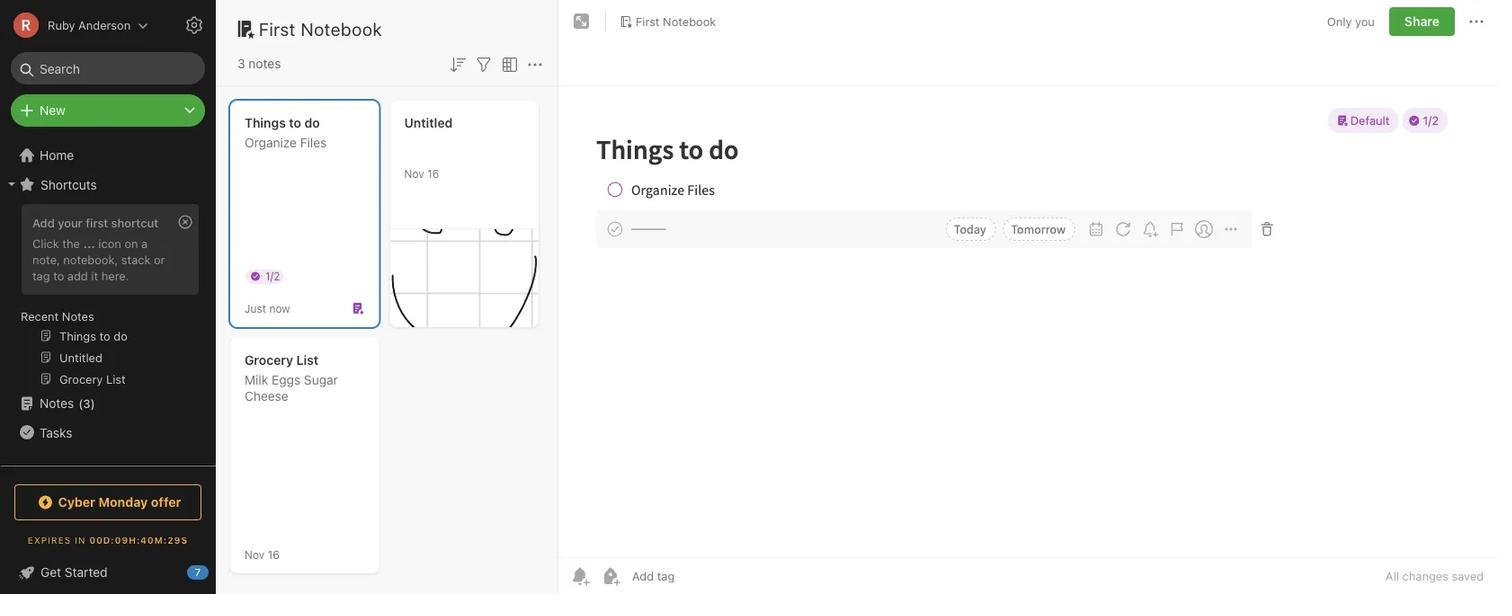 Task type: locate. For each thing, give the bounding box(es) containing it.
the
[[62, 236, 80, 250]]

0 vertical spatial more actions field
[[1466, 7, 1487, 36]]

group containing add your first shortcut
[[0, 199, 208, 397]]

get
[[40, 565, 61, 580]]

grocery list milk eggs sugar cheese
[[245, 353, 338, 404]]

1 horizontal spatial first notebook
[[636, 14, 716, 28]]

share button
[[1389, 7, 1455, 36]]

0 vertical spatial notes
[[62, 309, 94, 323]]

0 horizontal spatial first
[[259, 18, 296, 39]]

nov 16 down untitled at the left of the page
[[404, 167, 439, 180]]

first up notes at top
[[259, 18, 296, 39]]

1 horizontal spatial nov
[[404, 167, 424, 180]]

notes inside 'group'
[[62, 309, 94, 323]]

nov right click to collapse image
[[245, 549, 265, 561]]

cyber monday offer
[[58, 495, 181, 510]]

0 horizontal spatial nov
[[245, 549, 265, 561]]

click the ...
[[32, 236, 95, 250]]

expand note image
[[571, 11, 593, 32]]

None search field
[[23, 52, 192, 85]]

nov 16 right click to collapse image
[[245, 549, 280, 561]]

first inside note list element
[[259, 18, 296, 39]]

to right 'tag'
[[53, 269, 64, 282]]

ruby
[[48, 18, 75, 32]]

3 left notes at top
[[237, 56, 245, 71]]

3
[[237, 56, 245, 71], [83, 397, 90, 410]]

anderson
[[78, 18, 131, 32]]

1 vertical spatial 3
[[83, 397, 90, 410]]

16 down untitled at the left of the page
[[427, 167, 439, 180]]

1 horizontal spatial nov 16
[[404, 167, 439, 180]]

Help and Learning task checklist field
[[0, 558, 216, 587]]

nov down untitled at the left of the page
[[404, 167, 424, 180]]

16
[[427, 167, 439, 180], [268, 549, 280, 561]]

1 horizontal spatial notebook
[[663, 14, 716, 28]]

1 vertical spatial to
[[53, 269, 64, 282]]

expires in 00d:09h:40m:29s
[[28, 535, 188, 545]]

to left do
[[289, 116, 301, 130]]

all
[[1386, 570, 1399, 583]]

notebook inside note list element
[[301, 18, 382, 39]]

16 right click to collapse image
[[268, 549, 280, 561]]

first
[[636, 14, 660, 28], [259, 18, 296, 39]]

list
[[296, 353, 318, 368]]

cyber monday offer button
[[14, 485, 201, 521]]

cheese
[[245, 389, 288, 404]]

0 vertical spatial to
[[289, 116, 301, 130]]

add
[[32, 216, 55, 229]]

add your first shortcut
[[32, 216, 158, 229]]

0 horizontal spatial notebook
[[301, 18, 382, 39]]

0 horizontal spatial to
[[53, 269, 64, 282]]

nov 16
[[404, 167, 439, 180], [245, 549, 280, 561]]

now
[[269, 302, 290, 315]]

0 vertical spatial 3
[[237, 56, 245, 71]]

notes left (
[[40, 396, 74, 411]]

saved
[[1452, 570, 1484, 583]]

add filters image
[[473, 54, 495, 75]]

changes
[[1402, 570, 1449, 583]]

note,
[[32, 253, 60, 266]]

Note Editor text field
[[558, 86, 1498, 558]]

files
[[300, 135, 327, 150]]

add
[[67, 269, 88, 282]]

1 horizontal spatial to
[[289, 116, 301, 130]]

home link
[[0, 141, 216, 170]]

first notebook
[[636, 14, 716, 28], [259, 18, 382, 39]]

first right expand note icon
[[636, 14, 660, 28]]

group
[[0, 199, 208, 397]]

or
[[154, 253, 165, 266]]

notes
[[62, 309, 94, 323], [40, 396, 74, 411]]

tree containing home
[[0, 141, 216, 584]]

more actions field right share button
[[1466, 7, 1487, 36]]

it
[[91, 269, 98, 282]]

tree
[[0, 141, 216, 584]]

stack
[[121, 253, 151, 266]]

milk
[[245, 373, 268, 388]]

share
[[1405, 14, 1440, 29]]

Account field
[[0, 7, 149, 43]]

your
[[58, 216, 83, 229]]

first inside button
[[636, 14, 660, 28]]

0 horizontal spatial more actions field
[[524, 52, 546, 75]]

sugar
[[304, 373, 338, 388]]

icon on a note, notebook, stack or tag to add it here.
[[32, 236, 165, 282]]

More actions field
[[1466, 7, 1487, 36], [524, 52, 546, 75]]

nov
[[404, 167, 424, 180], [245, 549, 265, 561]]

notes
[[249, 56, 281, 71]]

3 up tasks button
[[83, 397, 90, 410]]

1 horizontal spatial 3
[[237, 56, 245, 71]]

1 vertical spatial more actions field
[[524, 52, 546, 75]]

1 vertical spatial nov 16
[[245, 549, 280, 561]]

0 vertical spatial 16
[[427, 167, 439, 180]]

1 horizontal spatial first
[[636, 14, 660, 28]]

only
[[1327, 15, 1352, 28]]

new
[[40, 103, 65, 118]]

0 horizontal spatial first notebook
[[259, 18, 382, 39]]

3 notes
[[237, 56, 281, 71]]

notebook
[[663, 14, 716, 28], [301, 18, 382, 39]]

Add tag field
[[630, 569, 765, 584]]

more actions field right view options field
[[524, 52, 546, 75]]

notebook inside button
[[663, 14, 716, 28]]

notes right recent
[[62, 309, 94, 323]]

expires
[[28, 535, 71, 545]]

View options field
[[495, 52, 521, 75]]

0 horizontal spatial 3
[[83, 397, 90, 410]]

0 horizontal spatial 16
[[268, 549, 280, 561]]

cyber
[[58, 495, 95, 510]]

to
[[289, 116, 301, 130], [53, 269, 64, 282]]



Task type: describe. For each thing, give the bounding box(es) containing it.
eggs
[[272, 373, 300, 388]]

notebook,
[[63, 253, 118, 266]]

to inside icon on a note, notebook, stack or tag to add it here.
[[53, 269, 64, 282]]

first notebook inside note list element
[[259, 18, 382, 39]]

grocery
[[245, 353, 293, 368]]

organize
[[245, 135, 297, 150]]

note window element
[[558, 0, 1498, 594]]

home
[[40, 148, 74, 163]]

notebooks
[[40, 464, 103, 479]]

only you
[[1327, 15, 1375, 28]]

1/2
[[265, 270, 280, 282]]

offer
[[151, 495, 181, 510]]

7
[[195, 567, 201, 579]]

you
[[1355, 15, 1375, 28]]

Add filters field
[[473, 52, 495, 75]]

click to collapse image
[[209, 561, 223, 583]]

untitled
[[404, 116, 453, 130]]

just now
[[245, 302, 290, 315]]

first notebook button
[[613, 9, 722, 34]]

shortcut
[[111, 216, 158, 229]]

1 vertical spatial 16
[[268, 549, 280, 561]]

first notebook inside button
[[636, 14, 716, 28]]

just
[[245, 302, 266, 315]]

thumbnail image
[[390, 229, 539, 327]]

3 inside note list element
[[237, 56, 245, 71]]

recent notes
[[21, 309, 94, 323]]

things to do organize files
[[245, 116, 327, 150]]

1 vertical spatial notes
[[40, 396, 74, 411]]

new button
[[11, 94, 205, 127]]

0 vertical spatial nov 16
[[404, 167, 439, 180]]

00d:09h:40m:29s
[[89, 535, 188, 545]]

started
[[65, 565, 108, 580]]

to inside things to do organize files
[[289, 116, 301, 130]]

icon
[[98, 236, 121, 250]]

things
[[245, 116, 286, 130]]

(
[[78, 397, 83, 410]]

here.
[[101, 269, 129, 282]]

tag
[[32, 269, 50, 282]]

1 horizontal spatial more actions field
[[1466, 7, 1487, 36]]

a
[[141, 236, 148, 250]]

add a reminder image
[[569, 566, 591, 587]]

recent
[[21, 309, 59, 323]]

settings image
[[183, 14, 205, 36]]

tasks
[[40, 425, 72, 440]]

notes ( 3 )
[[40, 396, 95, 411]]

0 vertical spatial nov
[[404, 167, 424, 180]]

get started
[[40, 565, 108, 580]]

more actions image
[[524, 54, 546, 75]]

first
[[86, 216, 108, 229]]

more actions image
[[1466, 11, 1487, 32]]

0 horizontal spatial nov 16
[[245, 549, 280, 561]]

click
[[32, 236, 59, 250]]

shortcuts
[[40, 177, 97, 192]]

Search text field
[[23, 52, 192, 85]]

1 vertical spatial nov
[[245, 549, 265, 561]]

all changes saved
[[1386, 570, 1484, 583]]

)
[[90, 397, 95, 410]]

on
[[124, 236, 138, 250]]

in
[[75, 535, 86, 545]]

shortcuts button
[[0, 170, 208, 199]]

do
[[304, 116, 320, 130]]

Sort options field
[[447, 52, 469, 75]]

ruby anderson
[[48, 18, 131, 32]]

3 inside the notes ( 3 )
[[83, 397, 90, 410]]

1 horizontal spatial 16
[[427, 167, 439, 180]]

...
[[83, 236, 95, 250]]

tasks button
[[0, 418, 208, 447]]

monday
[[99, 495, 148, 510]]

notebooks link
[[0, 458, 208, 486]]

note list element
[[216, 0, 558, 594]]

add tag image
[[600, 566, 621, 587]]



Task type: vqa. For each thing, say whether or not it's contained in the screenshot.
search box inside the the Main element
no



